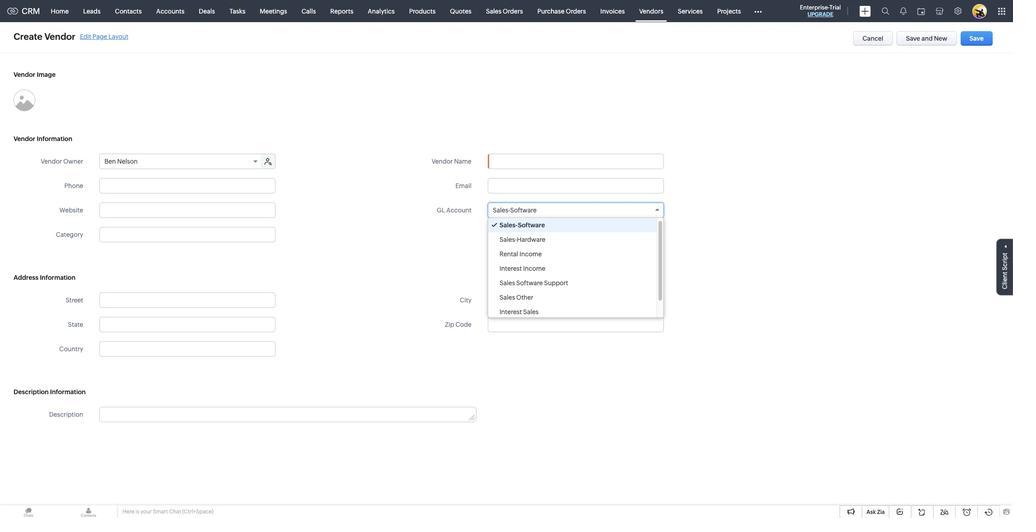 Task type: locate. For each thing, give the bounding box(es) containing it.
information up vendor owner
[[37, 135, 72, 142]]

ben
[[105, 158, 116, 165]]

sales other option
[[489, 290, 657, 305]]

0 vertical spatial income
[[520, 250, 542, 258]]

deals
[[199, 7, 215, 15]]

None field
[[100, 342, 275, 356]]

interest down sales other
[[500, 308, 522, 316]]

signals image
[[901, 7, 907, 15]]

information up the street
[[40, 274, 76, 281]]

sales- for sales-hardware option
[[500, 236, 517, 243]]

income up sales software support
[[524, 265, 546, 272]]

interest
[[500, 265, 522, 272], [500, 308, 522, 316]]

0 horizontal spatial description
[[14, 388, 49, 396]]

1 save from the left
[[907, 35, 921, 42]]

create menu element
[[855, 0, 877, 22]]

2 vertical spatial information
[[50, 388, 86, 396]]

software up hardware
[[518, 221, 545, 229]]

software up sales-hardware
[[511, 207, 537, 214]]

software inside field
[[511, 207, 537, 214]]

create
[[14, 31, 42, 42]]

None text field
[[100, 178, 276, 193], [100, 203, 276, 218], [100, 227, 276, 242], [100, 292, 276, 308], [100, 178, 276, 193], [100, 203, 276, 218], [100, 227, 276, 242], [100, 292, 276, 308]]

sales
[[486, 7, 502, 15], [500, 279, 515, 287], [500, 294, 515, 301], [524, 308, 539, 316]]

state
[[68, 321, 83, 328]]

name
[[454, 158, 472, 165]]

sales left other
[[500, 294, 515, 301]]

sales-software
[[493, 207, 537, 214], [500, 221, 545, 229]]

0 horizontal spatial orders
[[503, 7, 523, 15]]

orders
[[503, 7, 523, 15], [566, 7, 586, 15]]

chat
[[169, 509, 181, 515]]

home link
[[44, 0, 76, 22]]

quotes
[[450, 7, 472, 15]]

sales software support
[[500, 279, 569, 287]]

client
[[1002, 272, 1009, 289]]

0 vertical spatial description
[[14, 388, 49, 396]]

vendor image
[[14, 71, 56, 78]]

1 horizontal spatial orders
[[566, 7, 586, 15]]

save down "profile" image
[[970, 35, 984, 42]]

calendar image
[[918, 7, 926, 15]]

software for 'sales-software' option on the top of the page
[[518, 221, 545, 229]]

save left and
[[907, 35, 921, 42]]

projects
[[718, 7, 742, 15]]

description information
[[14, 388, 86, 396]]

crm
[[22, 6, 40, 16]]

vendors
[[640, 7, 664, 15]]

1 orders from the left
[[503, 7, 523, 15]]

1 vertical spatial income
[[524, 265, 546, 272]]

script
[[1002, 253, 1009, 270]]

meetings
[[260, 7, 287, 15]]

chats image
[[0, 505, 57, 518]]

sales inside option
[[500, 279, 515, 287]]

create menu image
[[860, 6, 871, 16]]

ask
[[867, 509, 877, 515]]

interest inside interest income option
[[500, 265, 522, 272]]

None text field
[[488, 154, 664, 169], [488, 178, 664, 193], [488, 292, 664, 308], [100, 317, 276, 332], [488, 317, 664, 332], [100, 342, 275, 356], [100, 407, 477, 422], [488, 154, 664, 169], [488, 178, 664, 193], [488, 292, 664, 308], [100, 317, 276, 332], [488, 317, 664, 332], [100, 342, 275, 356], [100, 407, 477, 422]]

2 interest from the top
[[500, 308, 522, 316]]

code
[[456, 321, 472, 328]]

sales down other
[[524, 308, 539, 316]]

purchase orders link
[[531, 0, 594, 22]]

sales other
[[500, 294, 534, 301]]

0 vertical spatial interest
[[500, 265, 522, 272]]

2 orders from the left
[[566, 7, 586, 15]]

vendor left image
[[14, 71, 35, 78]]

0 vertical spatial software
[[511, 207, 537, 214]]

tasks
[[230, 7, 246, 15]]

1 vertical spatial sales-
[[500, 221, 518, 229]]

0 vertical spatial sales-software
[[493, 207, 537, 214]]

cancel button
[[854, 31, 894, 46]]

save
[[907, 35, 921, 42], [970, 35, 984, 42]]

orders inside "purchase orders" "link"
[[566, 7, 586, 15]]

1 vertical spatial software
[[518, 221, 545, 229]]

2 save from the left
[[970, 35, 984, 42]]

sales inside option
[[500, 294, 515, 301]]

software
[[511, 207, 537, 214], [518, 221, 545, 229], [517, 279, 543, 287]]

smart
[[153, 509, 168, 515]]

software up other
[[517, 279, 543, 287]]

0 vertical spatial sales-
[[493, 207, 511, 214]]

vendor information
[[14, 135, 72, 142]]

sales-software inside option
[[500, 221, 545, 229]]

income down hardware
[[520, 250, 542, 258]]

sales-
[[493, 207, 511, 214], [500, 221, 518, 229], [500, 236, 517, 243]]

orders inside sales orders link
[[503, 7, 523, 15]]

zip code
[[445, 321, 472, 328]]

1 vertical spatial description
[[49, 411, 83, 418]]

gl
[[437, 207, 445, 214]]

description for description
[[49, 411, 83, 418]]

profile image
[[973, 4, 988, 18]]

0 horizontal spatial save
[[907, 35, 921, 42]]

orders right purchase
[[566, 7, 586, 15]]

Ben Nelson field
[[100, 154, 262, 169]]

search image
[[882, 7, 890, 15]]

list box
[[489, 218, 664, 319]]

1 horizontal spatial description
[[49, 411, 83, 418]]

street
[[66, 297, 83, 304]]

2 vertical spatial sales-
[[500, 236, 517, 243]]

income for interest income
[[524, 265, 546, 272]]

1 vertical spatial sales-software
[[500, 221, 545, 229]]

interest sales
[[500, 308, 539, 316]]

interest inside interest sales "option"
[[500, 308, 522, 316]]

0 vertical spatial information
[[37, 135, 72, 142]]

products
[[409, 7, 436, 15]]

1 horizontal spatial save
[[970, 35, 984, 42]]

vendor
[[44, 31, 75, 42], [14, 71, 35, 78], [14, 135, 35, 142], [41, 158, 62, 165], [432, 158, 453, 165]]

edit
[[80, 33, 91, 40]]

new
[[935, 35, 948, 42]]

rental income
[[500, 250, 542, 258]]

sales up sales other
[[500, 279, 515, 287]]

vendor left name
[[432, 158, 453, 165]]

1 vertical spatial interest
[[500, 308, 522, 316]]

1 interest from the top
[[500, 265, 522, 272]]

address information
[[14, 274, 76, 281]]

upgrade
[[808, 11, 834, 18]]

information for vendor owner
[[37, 135, 72, 142]]

calls link
[[295, 0, 323, 22]]

projects link
[[711, 0, 749, 22]]

orders left purchase
[[503, 7, 523, 15]]

invoices link
[[594, 0, 633, 22]]

vendor left owner
[[41, 158, 62, 165]]

contacts image
[[60, 505, 117, 518]]

sales right the quotes link
[[486, 7, 502, 15]]

image image
[[14, 89, 35, 111]]

interest down 'rental'
[[500, 265, 522, 272]]

information down country
[[50, 388, 86, 396]]

rental
[[500, 250, 519, 258]]

quotes link
[[443, 0, 479, 22]]

purchase
[[538, 7, 565, 15]]

2 vertical spatial software
[[517, 279, 543, 287]]

description
[[14, 388, 49, 396], [49, 411, 83, 418]]

sales for sales orders
[[486, 7, 502, 15]]

1 vertical spatial information
[[40, 274, 76, 281]]

description for description information
[[14, 388, 49, 396]]

income
[[520, 250, 542, 258], [524, 265, 546, 272]]

vendor down the image
[[14, 135, 35, 142]]

orders for sales orders
[[503, 7, 523, 15]]

vendor for vendor owner
[[41, 158, 62, 165]]

information
[[37, 135, 72, 142], [40, 274, 76, 281], [50, 388, 86, 396]]

save for save and new
[[907, 35, 921, 42]]

products link
[[402, 0, 443, 22]]



Task type: vqa. For each thing, say whether or not it's contained in the screenshot.
Purchase Orders's Orders
yes



Task type: describe. For each thing, give the bounding box(es) containing it.
sales orders link
[[479, 0, 531, 22]]

email
[[456, 182, 472, 189]]

sales- inside field
[[493, 207, 511, 214]]

country
[[59, 345, 83, 353]]

income for rental income
[[520, 250, 542, 258]]

vendor name
[[432, 158, 472, 165]]

here is your smart chat (ctrl+space)
[[122, 509, 214, 515]]

Other Modules field
[[749, 4, 768, 18]]

ask zia
[[867, 509, 885, 515]]

trial
[[830, 4, 842, 11]]

leads
[[83, 7, 101, 15]]

owner
[[63, 158, 83, 165]]

ben nelson
[[105, 158, 138, 165]]

purchase orders
[[538, 7, 586, 15]]

other
[[517, 294, 534, 301]]

invoices
[[601, 7, 625, 15]]

sales- for 'sales-software' option on the top of the page
[[500, 221, 518, 229]]

vendor for vendor image
[[14, 71, 35, 78]]

city
[[460, 297, 472, 304]]

interest income option
[[489, 261, 657, 276]]

signals element
[[895, 0, 913, 22]]

and
[[922, 35, 934, 42]]

support
[[544, 279, 569, 287]]

sales-hardware
[[500, 236, 546, 243]]

home
[[51, 7, 69, 15]]

enterprise-
[[801, 4, 830, 11]]

tasks link
[[222, 0, 253, 22]]

save button
[[961, 31, 994, 46]]

reports link
[[323, 0, 361, 22]]

nelson
[[117, 158, 138, 165]]

interest sales option
[[489, 305, 657, 319]]

interest for interest sales
[[500, 308, 522, 316]]

reports
[[331, 7, 354, 15]]

sales for sales other
[[500, 294, 515, 301]]

deals link
[[192, 0, 222, 22]]

sales-software inside field
[[493, 207, 537, 214]]

save and new button
[[897, 31, 958, 46]]

here
[[122, 509, 134, 515]]

sales software support option
[[489, 276, 657, 290]]

sales for sales software support
[[500, 279, 515, 287]]

vendor owner
[[41, 158, 83, 165]]

orders for purchase orders
[[566, 7, 586, 15]]

rental income option
[[489, 247, 657, 261]]

page
[[93, 33, 107, 40]]

information for street
[[40, 274, 76, 281]]

vendor down the home at the left of the page
[[44, 31, 75, 42]]

website
[[59, 207, 83, 214]]

contacts link
[[108, 0, 149, 22]]

category
[[56, 231, 83, 238]]

analytics
[[368, 7, 395, 15]]

your
[[141, 509, 152, 515]]

sales-software option
[[489, 218, 657, 232]]

enterprise-trial upgrade
[[801, 4, 842, 18]]

phone
[[64, 182, 83, 189]]

services link
[[671, 0, 711, 22]]

client script
[[1002, 253, 1009, 289]]

account
[[447, 207, 472, 214]]

edit page layout link
[[80, 33, 128, 40]]

layout
[[109, 33, 128, 40]]

search element
[[877, 0, 895, 22]]

interest income
[[500, 265, 546, 272]]

analytics link
[[361, 0, 402, 22]]

profile element
[[968, 0, 993, 22]]

vendor for vendor name
[[432, 158, 453, 165]]

zip
[[445, 321, 455, 328]]

address
[[14, 274, 38, 281]]

list box containing sales-software
[[489, 218, 664, 319]]

services
[[678, 7, 703, 15]]

sales-hardware option
[[489, 232, 657, 247]]

sales inside "option"
[[524, 308, 539, 316]]

contacts
[[115, 7, 142, 15]]

interest for interest income
[[500, 265, 522, 272]]

cancel
[[863, 35, 884, 42]]

save for save
[[970, 35, 984, 42]]

(ctrl+space)
[[182, 509, 214, 515]]

is
[[136, 509, 139, 515]]

Sales-Software field
[[488, 203, 664, 218]]

meetings link
[[253, 0, 295, 22]]

vendors link
[[633, 0, 671, 22]]

image
[[37, 71, 56, 78]]

hardware
[[517, 236, 546, 243]]

accounts
[[156, 7, 185, 15]]

crm link
[[7, 6, 40, 16]]

vendor for vendor information
[[14, 135, 35, 142]]

create vendor edit page layout
[[14, 31, 128, 42]]

gl account
[[437, 207, 472, 214]]

software for the sales software support option
[[517, 279, 543, 287]]

accounts link
[[149, 0, 192, 22]]

save and new
[[907, 35, 948, 42]]

calls
[[302, 7, 316, 15]]

leads link
[[76, 0, 108, 22]]

zia
[[878, 509, 885, 515]]



